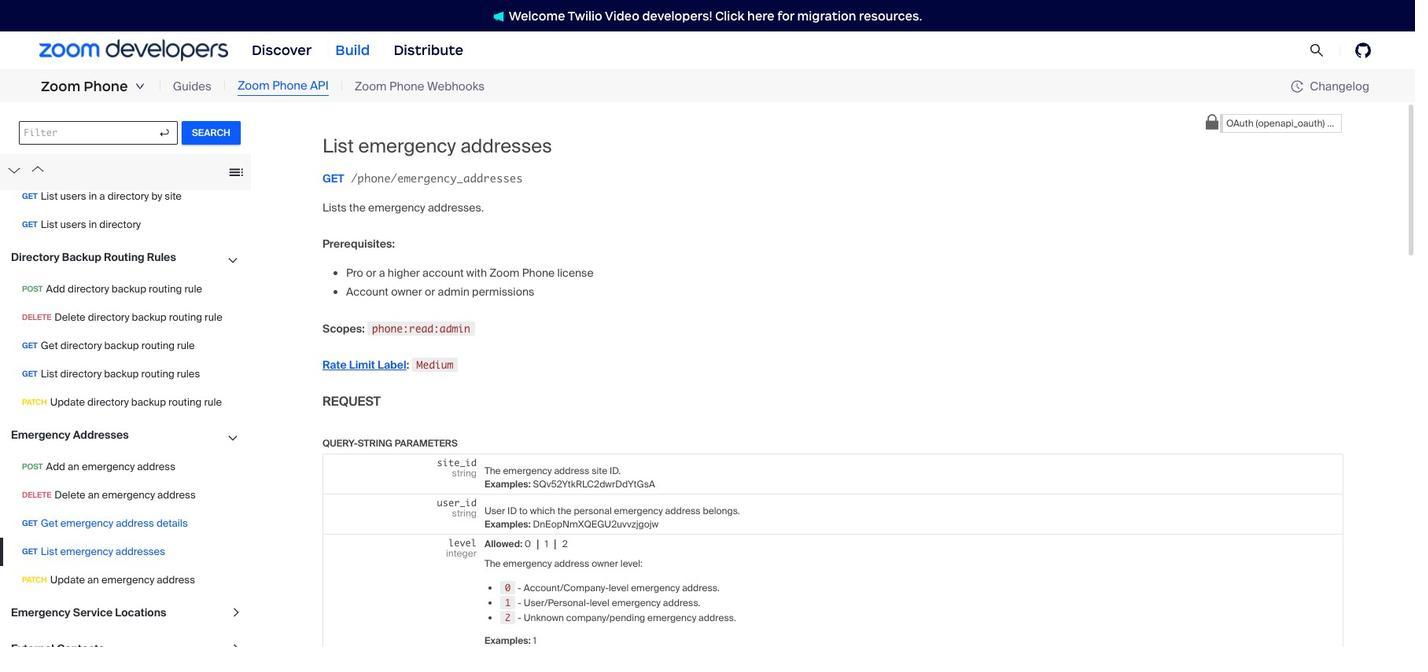 Task type: describe. For each thing, give the bounding box(es) containing it.
github image
[[1355, 42, 1371, 58]]

zoom phone webhooks
[[355, 78, 485, 94]]

zoom for zoom phone
[[41, 78, 80, 95]]

welcome twilio video developers! click here for migration resources. link
[[477, 7, 938, 24]]

api
[[310, 78, 329, 94]]

migration
[[797, 8, 856, 23]]

search image
[[1310, 43, 1324, 58]]

resources.
[[859, 8, 922, 23]]

phone for zoom phone webhooks
[[389, 78, 424, 94]]

twilio
[[568, 8, 602, 23]]

welcome twilio video developers! click here for migration resources.
[[509, 8, 922, 23]]

welcome
[[509, 8, 565, 23]]

history image down search icon in the top right of the page
[[1291, 80, 1310, 93]]

down image
[[135, 82, 145, 91]]

parameters
[[395, 437, 458, 450]]

zoom phone
[[41, 78, 128, 95]]

here
[[747, 8, 775, 23]]

zoom phone api
[[237, 78, 329, 94]]



Task type: locate. For each thing, give the bounding box(es) containing it.
guides
[[173, 78, 212, 94]]

2 horizontal spatial phone
[[389, 78, 424, 94]]

phone for zoom phone api
[[272, 78, 307, 94]]

string
[[358, 437, 392, 450]]

2 horizontal spatial zoom
[[355, 78, 387, 94]]

1 zoom from the left
[[41, 78, 80, 95]]

0 horizontal spatial zoom
[[41, 78, 80, 95]]

developers!
[[642, 8, 712, 23]]

3 phone from the left
[[389, 78, 424, 94]]

zoom developer logo image
[[39, 40, 228, 61]]

search image
[[1310, 43, 1324, 58]]

github image
[[1355, 42, 1371, 58]]

changelog link
[[1291, 78, 1369, 94]]

1 horizontal spatial phone
[[272, 78, 307, 94]]

phone left down icon
[[84, 78, 128, 95]]

zoom inside zoom phone api link
[[237, 78, 270, 94]]

2 zoom from the left
[[237, 78, 270, 94]]

request
[[322, 393, 381, 410]]

webhooks
[[427, 78, 485, 94]]

2 phone from the left
[[272, 78, 307, 94]]

for
[[777, 8, 794, 23]]

0 horizontal spatial phone
[[84, 78, 128, 95]]

zoom inside zoom phone webhooks link
[[355, 78, 387, 94]]

phone left api on the top of page
[[272, 78, 307, 94]]

click
[[715, 8, 745, 23]]

zoom phone webhooks link
[[355, 78, 485, 95]]

phone
[[84, 78, 128, 95], [272, 78, 307, 94], [389, 78, 424, 94]]

query-
[[322, 437, 358, 450]]

3 zoom from the left
[[355, 78, 387, 94]]

video
[[605, 8, 639, 23]]

history image left changelog
[[1291, 80, 1304, 93]]

1 phone from the left
[[84, 78, 128, 95]]

1 horizontal spatial zoom
[[237, 78, 270, 94]]

notification image
[[493, 11, 509, 22], [493, 11, 504, 22]]

zoom for zoom phone webhooks
[[355, 78, 387, 94]]

zoom
[[41, 78, 80, 95], [237, 78, 270, 94], [355, 78, 387, 94]]

phone left webhooks
[[389, 78, 424, 94]]

query-string parameters
[[322, 437, 458, 450]]

zoom phone api link
[[237, 77, 329, 96]]

guides link
[[173, 78, 212, 95]]

phone for zoom phone
[[84, 78, 128, 95]]

changelog
[[1310, 78, 1369, 94]]

history image
[[1291, 80, 1310, 93], [1291, 80, 1304, 93]]

zoom for zoom phone api
[[237, 78, 270, 94]]



Task type: vqa. For each thing, say whether or not it's contained in the screenshot.
Phone
yes



